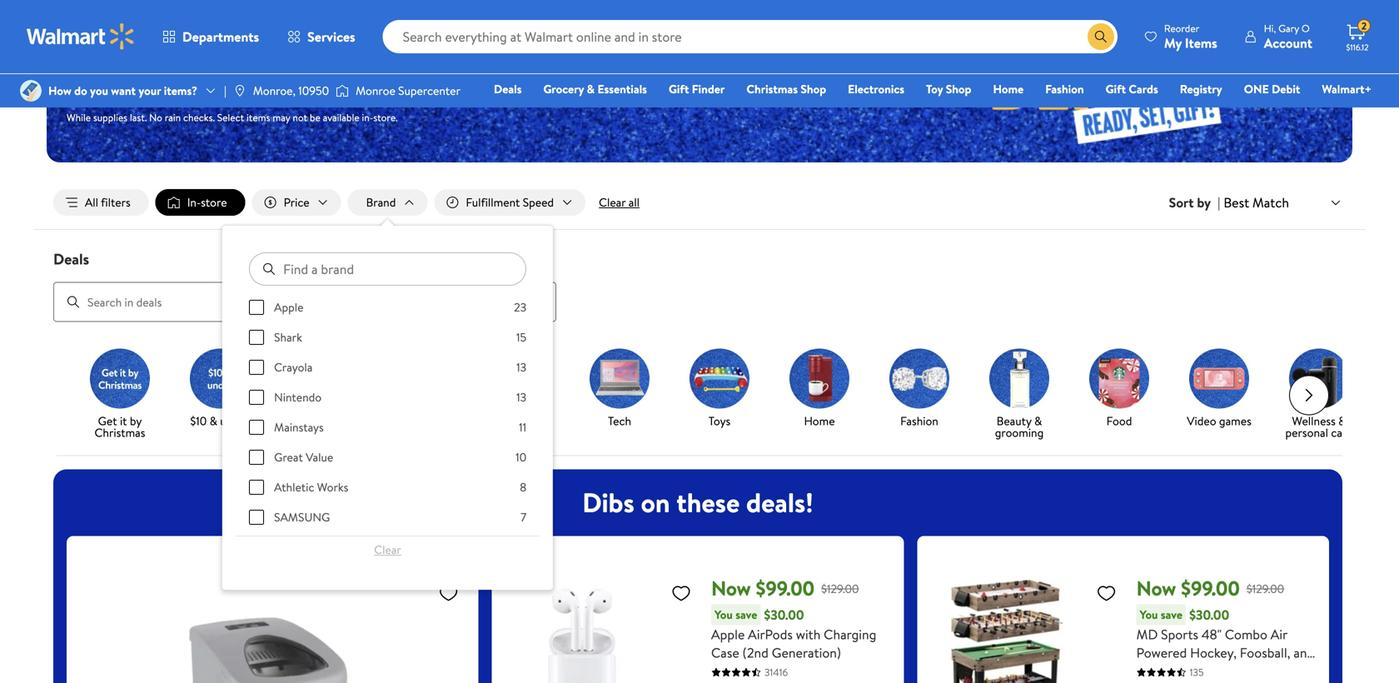 Task type: describe. For each thing, give the bounding box(es) containing it.
now for md
[[1137, 575, 1177, 603]]

toys
[[709, 413, 731, 429]]

$129.00 for charging
[[822, 581, 859, 597]]

fashion link for gift cards link
[[1038, 80, 1092, 98]]

christmas shop link
[[739, 80, 834, 98]]

filters
[[101, 194, 131, 210]]

flash deals
[[492, 413, 548, 429]]

major savings on everything they asked for, right this way.
[[67, 69, 570, 96]]

monroe, 10950
[[253, 82, 329, 99]]

how
[[48, 82, 71, 99]]

0 vertical spatial home
[[994, 81, 1024, 97]]

gift cards
[[1106, 81, 1159, 97]]

now $99.00 $129.00 for 48"
[[1137, 575, 1285, 603]]

select
[[217, 110, 244, 124]]

fulfillment
[[466, 194, 520, 210]]

beauty
[[997, 413, 1032, 429]]

rain
[[165, 110, 181, 124]]

price
[[284, 194, 310, 210]]

11
[[519, 419, 527, 435]]

apple inside you save $30.00 apple airpods with charging case (2nd generation)
[[712, 625, 745, 644]]

$25
[[289, 413, 308, 429]]

with
[[796, 625, 821, 644]]

get gifts in time for christmas. image
[[90, 349, 150, 409]]

asked
[[358, 69, 407, 96]]

get it by christmas
[[95, 413, 145, 441]]

your
[[139, 82, 161, 99]]

video games link
[[1177, 349, 1263, 430]]

15
[[516, 329, 527, 345]]

$99.00 for with
[[756, 575, 815, 603]]

$116.12
[[1347, 42, 1369, 53]]

samsung
[[274, 509, 330, 525]]

may
[[273, 110, 290, 124]]

supercenter
[[398, 82, 461, 99]]

tech
[[608, 413, 632, 429]]

in-
[[187, 194, 201, 210]]

$30.00 for airpods
[[764, 606, 805, 624]]

it
[[120, 413, 127, 429]]

electronics link
[[841, 80, 912, 98]]

shop twenty-five dollars and under. image
[[290, 349, 350, 409]]

apple inside sort and filter section element
[[274, 299, 304, 315]]

this
[[495, 69, 528, 96]]

services
[[308, 27, 355, 46]]

save for airpods
[[736, 607, 758, 623]]

speed
[[523, 194, 554, 210]]

$30.00 for sports
[[1190, 606, 1230, 624]]

debit
[[1272, 81, 1301, 97]]

1 horizontal spatial on
[[641, 484, 670, 521]]

group inside sort and filter section element
[[249, 299, 527, 683]]

add to favorites list, frigidaire 26 lb retro bullet ice maker, silver, efic128 image
[[439, 583, 459, 604]]

8
[[520, 479, 527, 495]]

home link for fashion link associated with beauty & grooming 'link'
[[777, 349, 863, 430]]

monroe,
[[253, 82, 296, 99]]

1 horizontal spatial fashion
[[1046, 81, 1085, 97]]

foosball,
[[1240, 644, 1291, 662]]

$129.00 for combo
[[1247, 581, 1285, 597]]

registry
[[1180, 81, 1223, 97]]

registry link
[[1173, 80, 1230, 98]]

& for wellness
[[1339, 413, 1347, 429]]

fulfillment speed button
[[434, 189, 586, 216]]

want
[[111, 82, 136, 99]]

23
[[514, 299, 527, 315]]

get it by christmas link
[[77, 349, 163, 442]]

clear all
[[599, 194, 640, 210]]

monroe supercenter
[[356, 82, 461, 99]]

dibs on these deals!
[[583, 484, 814, 521]]

$10 & under link
[[177, 349, 263, 430]]

fulfillment speed
[[466, 194, 554, 210]]

clear for clear all
[[599, 194, 626, 210]]

way.
[[532, 69, 570, 96]]

Find a brand search field
[[249, 253, 527, 286]]

& for $25
[[311, 413, 318, 429]]

gift finder
[[669, 81, 725, 97]]

departments
[[182, 27, 259, 46]]

now $99.00 group
[[505, 550, 891, 683]]

billiard
[[1137, 662, 1176, 680]]

best match button
[[1221, 192, 1346, 214]]

how do you want your items?
[[48, 82, 197, 99]]

1 horizontal spatial christmas
[[747, 81, 798, 97]]

 image for how do you want your items?
[[20, 80, 42, 102]]

services button
[[273, 17, 370, 57]]

31416
[[765, 665, 788, 680]]

hockey,
[[1191, 644, 1237, 662]]

you
[[90, 82, 108, 99]]

wellness & personal care link
[[1277, 349, 1363, 442]]

& for beauty
[[1035, 413, 1043, 429]]

Search in deals search field
[[53, 282, 557, 322]]

items?
[[164, 82, 197, 99]]

clear button
[[249, 537, 527, 563]]

by inside sort and filter section element
[[1198, 193, 1212, 212]]

everything
[[216, 69, 310, 96]]

sports
[[1162, 625, 1199, 644]]

no
[[149, 110, 162, 124]]

now for apple
[[712, 575, 751, 603]]

next slide for chipmodulewithimages list image
[[1290, 375, 1330, 415]]

beauty & grooming link
[[977, 349, 1063, 442]]

gary
[[1279, 21, 1300, 35]]

walmart image
[[27, 23, 135, 50]]

13 for nintendo
[[517, 389, 527, 405]]

add to favorites list, apple airpods with charging case (2nd generation) image
[[672, 583, 692, 604]]

major
[[67, 69, 117, 96]]

home link for gift cards link's fashion link
[[986, 80, 1032, 98]]

store.
[[373, 110, 398, 124]]

while supplies last. no rain checks. select items may not be available in-store.
[[67, 110, 398, 124]]

deals inside deals 'link'
[[494, 81, 522, 97]]

7
[[521, 509, 527, 525]]

case
[[712, 644, 740, 662]]

match
[[1253, 193, 1290, 212]]

you save $30.00 md sports 48" combo air powered hockey, foosball, and billiard game table
[[1137, 606, 1315, 680]]



Task type: vqa. For each thing, say whether or not it's contained in the screenshot.
leftmost |
yes



Task type: locate. For each thing, give the bounding box(es) containing it.
fashion down fashion image
[[901, 413, 939, 429]]

Deals search field
[[33, 249, 1366, 322]]

2 $129.00 from the left
[[1247, 581, 1285, 597]]

fashion link for beauty & grooming 'link'
[[877, 349, 963, 430]]

clear inside clear all button
[[599, 194, 626, 210]]

home image
[[790, 349, 850, 409]]

sort by |
[[1170, 193, 1221, 212]]

shop wellness and self-care. image
[[1290, 349, 1350, 409]]

& for $10
[[210, 413, 217, 429]]

1 vertical spatial |
[[1218, 193, 1221, 212]]

2 $99.00 from the left
[[1182, 575, 1241, 603]]

1 vertical spatial fashion link
[[877, 349, 963, 430]]

Search search field
[[383, 20, 1118, 53]]

fashion link
[[1038, 80, 1092, 98], [877, 349, 963, 430]]

& right beauty
[[1035, 413, 1043, 429]]

0 horizontal spatial clear
[[374, 542, 401, 558]]

sort and filter section element
[[33, 176, 1366, 683]]

price button
[[252, 189, 341, 216]]

0 horizontal spatial  image
[[20, 80, 42, 102]]

1 horizontal spatial  image
[[336, 82, 349, 99]]

shop for christmas shop
[[801, 81, 827, 97]]

1 you from the left
[[715, 607, 733, 623]]

$99.00 inside group
[[756, 575, 815, 603]]

shark
[[274, 329, 302, 345]]

all filters button
[[53, 189, 149, 216]]

2 now $99.00 $129.00 from the left
[[1137, 575, 1285, 603]]

these
[[677, 484, 740, 521]]

1 $99.00 from the left
[[756, 575, 815, 603]]

2 vertical spatial deals
[[520, 413, 548, 429]]

1 $30.00 from the left
[[764, 606, 805, 624]]

grocery & essentials
[[544, 81, 647, 97]]

deals link
[[487, 80, 530, 98]]

not
[[293, 110, 307, 124]]

0 vertical spatial |
[[224, 82, 227, 99]]

shop ten dollars and under. image
[[190, 349, 250, 409]]

1 vertical spatial on
[[641, 484, 670, 521]]

1 vertical spatial deals
[[53, 249, 89, 270]]

0 horizontal spatial shop
[[801, 81, 827, 97]]

1 under from the left
[[220, 413, 250, 429]]

save inside you save $30.00 md sports 48" combo air powered hockey, foosball, and billiard game table
[[1161, 607, 1183, 623]]

walmart+
[[1323, 81, 1372, 97]]

2 under from the left
[[321, 413, 351, 429]]

air
[[1271, 625, 1288, 644]]

1 horizontal spatial now
[[1137, 575, 1177, 603]]

they
[[315, 69, 353, 96]]

in-
[[362, 110, 373, 124]]

0 horizontal spatial $30.00
[[764, 606, 805, 624]]

shop beauty and grooming. image
[[990, 349, 1050, 409]]

now $99.00 $129.00 up 48"
[[1137, 575, 1285, 603]]

48"
[[1202, 625, 1222, 644]]

$129.00 inside now $99.00 group
[[822, 581, 859, 597]]

now $99.00 $129.00 for with
[[712, 575, 859, 603]]

$30.00 up airpods
[[764, 606, 805, 624]]

$10 & under
[[190, 413, 250, 429]]

now inside now $99.00 group
[[712, 575, 751, 603]]

brand
[[366, 194, 396, 210]]

get
[[98, 413, 117, 429]]

0 vertical spatial fashion link
[[1038, 80, 1092, 98]]

by right sort
[[1198, 193, 1212, 212]]

1 vertical spatial fashion
[[901, 413, 939, 429]]

1 horizontal spatial now $99.00 $129.00
[[1137, 575, 1285, 603]]

0 horizontal spatial home
[[804, 413, 835, 429]]

 image left "how"
[[20, 80, 42, 102]]

Walmart Site-Wide search field
[[383, 20, 1118, 53]]

13 down 15
[[517, 359, 527, 375]]

 image up available
[[336, 82, 349, 99]]

o
[[1302, 21, 1310, 35]]

0 vertical spatial christmas
[[747, 81, 798, 97]]

10
[[516, 449, 527, 465]]

2 now from the left
[[1137, 575, 1177, 603]]

& right $25
[[311, 413, 318, 429]]

wellness & personal care
[[1286, 413, 1354, 441]]

in-store
[[187, 194, 227, 210]]

add to favorites list, md sports 48" combo air powered hockey, foosball, and billiard game table image
[[1097, 583, 1117, 604]]

& right grocery
[[587, 81, 595, 97]]

by right it
[[130, 413, 142, 429]]

by inside get it by christmas
[[130, 413, 142, 429]]

you
[[715, 607, 733, 623], [1140, 607, 1159, 623]]

group containing apple
[[249, 299, 527, 683]]

1 vertical spatial home link
[[777, 349, 863, 430]]

you up md
[[1140, 607, 1159, 623]]

you inside you save $30.00 apple airpods with charging case (2nd generation)
[[715, 607, 733, 623]]

one debit link
[[1237, 80, 1308, 98]]

brand button
[[348, 189, 428, 216]]

 image for monroe supercenter
[[336, 82, 349, 99]]

deals inside search field
[[53, 249, 89, 270]]

home down home image
[[804, 413, 835, 429]]

1 horizontal spatial walmart black friday deals for days image
[[877, 0, 1353, 162]]

grocery
[[544, 81, 584, 97]]

on
[[190, 69, 212, 96], [641, 484, 670, 521]]

0 horizontal spatial |
[[224, 82, 227, 99]]

1 horizontal spatial fashion link
[[1038, 80, 1092, 98]]

0 vertical spatial fashion
[[1046, 81, 1085, 97]]

0 vertical spatial apple
[[274, 299, 304, 315]]

athletic works
[[274, 479, 348, 495]]

crayola
[[274, 359, 313, 375]]

christmas down the search search box
[[747, 81, 798, 97]]

$129.00 up the air
[[1247, 581, 1285, 597]]

0 horizontal spatial apple
[[274, 299, 304, 315]]

0 vertical spatial deals
[[494, 81, 522, 97]]

1 vertical spatial by
[[130, 413, 142, 429]]

great value
[[274, 449, 333, 465]]

0 vertical spatial home link
[[986, 80, 1032, 98]]

charging
[[824, 625, 877, 644]]

0 horizontal spatial fashion
[[901, 413, 939, 429]]

shop right toy
[[946, 81, 972, 97]]

$10
[[190, 413, 207, 429]]

tech link
[[577, 349, 663, 430]]

now
[[712, 575, 751, 603], [1137, 575, 1177, 603]]

under for $25 & under
[[321, 413, 351, 429]]

2 shop from the left
[[946, 81, 972, 97]]

0 horizontal spatial by
[[130, 413, 142, 429]]

10950
[[299, 82, 329, 99]]

& right $10
[[210, 413, 217, 429]]

great
[[274, 449, 303, 465]]

dibs
[[583, 484, 635, 521]]

0 horizontal spatial you
[[715, 607, 733, 623]]

items
[[1186, 34, 1218, 52]]

0 vertical spatial by
[[1198, 193, 1212, 212]]

save for sports
[[1161, 607, 1183, 623]]

shop left electronics link
[[801, 81, 827, 97]]

&
[[587, 81, 595, 97], [210, 413, 217, 429], [311, 413, 318, 429], [1035, 413, 1043, 429], [1339, 413, 1347, 429]]

toy
[[927, 81, 944, 97]]

md
[[1137, 625, 1158, 644]]

fashion image
[[890, 349, 950, 409]]

save inside you save $30.00 apple airpods with charging case (2nd generation)
[[736, 607, 758, 623]]

 image
[[233, 84, 246, 97]]

home
[[994, 81, 1024, 97], [804, 413, 835, 429]]

now $99.00 $129.00 inside now $99.00 group
[[712, 575, 859, 603]]

1 horizontal spatial by
[[1198, 193, 1212, 212]]

1 horizontal spatial $30.00
[[1190, 606, 1230, 624]]

|
[[224, 82, 227, 99], [1218, 193, 1221, 212]]

| left best
[[1218, 193, 1221, 212]]

apple up shark
[[274, 299, 304, 315]]

for,
[[412, 69, 443, 96]]

$99.00 for 48"
[[1182, 575, 1241, 603]]

last.
[[130, 110, 147, 124]]

gift left finder at the top of page
[[669, 81, 689, 97]]

& inside "beauty & grooming"
[[1035, 413, 1043, 429]]

13 for crayola
[[517, 359, 527, 375]]

1 now from the left
[[712, 575, 751, 603]]

0 vertical spatial on
[[190, 69, 212, 96]]

while
[[67, 110, 91, 124]]

1 vertical spatial apple
[[712, 625, 745, 644]]

& right wellness
[[1339, 413, 1347, 429]]

electronics
[[848, 81, 905, 97]]

1 save from the left
[[736, 607, 758, 623]]

0 horizontal spatial under
[[220, 413, 250, 429]]

under right $25
[[321, 413, 351, 429]]

deals right right
[[494, 81, 522, 97]]

you for md
[[1140, 607, 1159, 623]]

0 horizontal spatial home link
[[777, 349, 863, 430]]

2 you from the left
[[1140, 607, 1159, 623]]

shop food image
[[1090, 349, 1150, 409]]

deals right flash
[[520, 413, 548, 429]]

now right add to favorites list, apple airpods with charging case (2nd generation) icon
[[712, 575, 751, 603]]

finder
[[692, 81, 725, 97]]

search image
[[67, 296, 80, 309]]

be
[[310, 110, 321, 124]]

0 horizontal spatial now
[[712, 575, 751, 603]]

1 vertical spatial home
[[804, 413, 835, 429]]

you inside you save $30.00 md sports 48" combo air powered hockey, foosball, and billiard game table
[[1140, 607, 1159, 623]]

None checkbox
[[249, 300, 264, 315], [249, 360, 264, 375], [249, 390, 264, 405], [249, 420, 264, 435], [249, 450, 264, 465], [249, 300, 264, 315], [249, 360, 264, 375], [249, 390, 264, 405], [249, 420, 264, 435], [249, 450, 264, 465]]

1 horizontal spatial |
[[1218, 193, 1221, 212]]

$99.00 up 48"
[[1182, 575, 1241, 603]]

1 shop from the left
[[801, 81, 827, 97]]

1 horizontal spatial under
[[321, 413, 351, 429]]

home right the toy shop
[[994, 81, 1024, 97]]

1 $129.00 from the left
[[822, 581, 859, 597]]

value
[[306, 449, 333, 465]]

on up "checks."
[[190, 69, 212, 96]]

one
[[1245, 81, 1270, 97]]

1 horizontal spatial clear
[[599, 194, 626, 210]]

under right $10
[[220, 413, 250, 429]]

reorder
[[1165, 21, 1200, 35]]

airpods
[[748, 625, 793, 644]]

flash deals link
[[477, 349, 563, 430]]

reorder my items
[[1165, 21, 1218, 52]]

1 vertical spatial christmas
[[95, 425, 145, 441]]

0 horizontal spatial now $99.00 $129.00
[[712, 575, 859, 603]]

$129.00 up charging
[[822, 581, 859, 597]]

13 up 'flash deals'
[[517, 389, 527, 405]]

1 13 from the top
[[517, 359, 527, 375]]

food
[[1107, 413, 1133, 429]]

shop video games. image
[[1190, 349, 1250, 409]]

1 horizontal spatial home
[[994, 81, 1024, 97]]

2 gift from the left
[[1106, 81, 1127, 97]]

$99.00 up you save $30.00 apple airpods with charging case (2nd generation)
[[756, 575, 815, 603]]

gift for gift finder
[[669, 81, 689, 97]]

$30.00 inside you save $30.00 md sports 48" combo air powered hockey, foosball, and billiard game table
[[1190, 606, 1230, 624]]

$30.00 up 48"
[[1190, 606, 1230, 624]]

0 horizontal spatial save
[[736, 607, 758, 623]]

1 horizontal spatial save
[[1161, 607, 1183, 623]]

gift
[[669, 81, 689, 97], [1106, 81, 1127, 97]]

1 horizontal spatial home link
[[986, 80, 1032, 98]]

0 horizontal spatial christmas
[[95, 425, 145, 441]]

gift inside gift cards link
[[1106, 81, 1127, 97]]

now up md
[[1137, 575, 1177, 603]]

None checkbox
[[249, 330, 264, 345], [249, 480, 264, 495], [249, 510, 264, 525], [249, 330, 264, 345], [249, 480, 264, 495], [249, 510, 264, 525]]

gift left cards
[[1106, 81, 1127, 97]]

christmas down get gifts in time for christmas. image
[[95, 425, 145, 441]]

save up sports
[[1161, 607, 1183, 623]]

on right dibs
[[641, 484, 670, 521]]

1 horizontal spatial gift
[[1106, 81, 1127, 97]]

food link
[[1077, 349, 1163, 430]]

group
[[249, 299, 527, 683], [80, 550, 465, 683]]

in-store button
[[156, 189, 245, 216]]

monroe
[[356, 82, 396, 99]]

1 gift from the left
[[669, 81, 689, 97]]

0 horizontal spatial fashion link
[[877, 349, 963, 430]]

walmart black friday deals for days image
[[877, 0, 1353, 162], [67, 7, 373, 49]]

shop tech. image
[[590, 349, 650, 409]]

shop toys. image
[[690, 349, 750, 409]]

1 vertical spatial 13
[[517, 389, 527, 405]]

search icon image
[[1095, 30, 1108, 43]]

you up case
[[715, 607, 733, 623]]

1 horizontal spatial apple
[[712, 625, 745, 644]]

sort
[[1170, 193, 1194, 212]]

$25 & under link
[[277, 349, 363, 430]]

beauty & grooming
[[995, 413, 1044, 441]]

deals up "search" image
[[53, 249, 89, 270]]

personal
[[1286, 425, 1329, 441]]

1 horizontal spatial you
[[1140, 607, 1159, 623]]

best match
[[1224, 193, 1290, 212]]

available
[[323, 110, 360, 124]]

apple left airpods
[[712, 625, 745, 644]]

 image
[[20, 80, 42, 102], [336, 82, 349, 99]]

2 save from the left
[[1161, 607, 1183, 623]]

flash deals image
[[490, 349, 550, 409]]

1 now $99.00 $129.00 from the left
[[712, 575, 859, 603]]

clear inside the clear button
[[374, 542, 401, 558]]

0 horizontal spatial $99.00
[[756, 575, 815, 603]]

cards
[[1129, 81, 1159, 97]]

0 horizontal spatial walmart black friday deals for days image
[[67, 7, 373, 49]]

essentials
[[598, 81, 647, 97]]

$30.00 inside you save $30.00 apple airpods with charging case (2nd generation)
[[764, 606, 805, 624]]

0 vertical spatial 13
[[517, 359, 527, 375]]

1 vertical spatial clear
[[374, 542, 401, 558]]

0 horizontal spatial $129.00
[[822, 581, 859, 597]]

now $99.00 $129.00 up you save $30.00 apple airpods with charging case (2nd generation)
[[712, 575, 859, 603]]

under for $10 & under
[[220, 413, 250, 429]]

toy shop link
[[919, 80, 979, 98]]

checks.
[[183, 110, 215, 124]]

1 horizontal spatial $99.00
[[1182, 575, 1241, 603]]

2 $30.00 from the left
[[1190, 606, 1230, 624]]

clear all button
[[592, 189, 647, 216]]

1 horizontal spatial shop
[[946, 81, 972, 97]]

deals inside flash deals link
[[520, 413, 548, 429]]

2
[[1362, 19, 1367, 33]]

shop for toy shop
[[946, 81, 972, 97]]

1 horizontal spatial $129.00
[[1247, 581, 1285, 597]]

clear for clear
[[374, 542, 401, 558]]

0 vertical spatial clear
[[599, 194, 626, 210]]

& inside wellness & personal care
[[1339, 413, 1347, 429]]

| up "select"
[[224, 82, 227, 99]]

0 horizontal spatial gift
[[669, 81, 689, 97]]

0 horizontal spatial on
[[190, 69, 212, 96]]

you for apple
[[715, 607, 733, 623]]

gift for gift cards
[[1106, 81, 1127, 97]]

hi,
[[1265, 21, 1277, 35]]

2 13 from the top
[[517, 389, 527, 405]]

christmas shop
[[747, 81, 827, 97]]

& for grocery
[[587, 81, 595, 97]]

gift inside gift finder link
[[669, 81, 689, 97]]

135
[[1190, 665, 1204, 680]]

save up airpods
[[736, 607, 758, 623]]

| inside sort and filter section element
[[1218, 193, 1221, 212]]

fashion left gift cards link
[[1046, 81, 1085, 97]]



